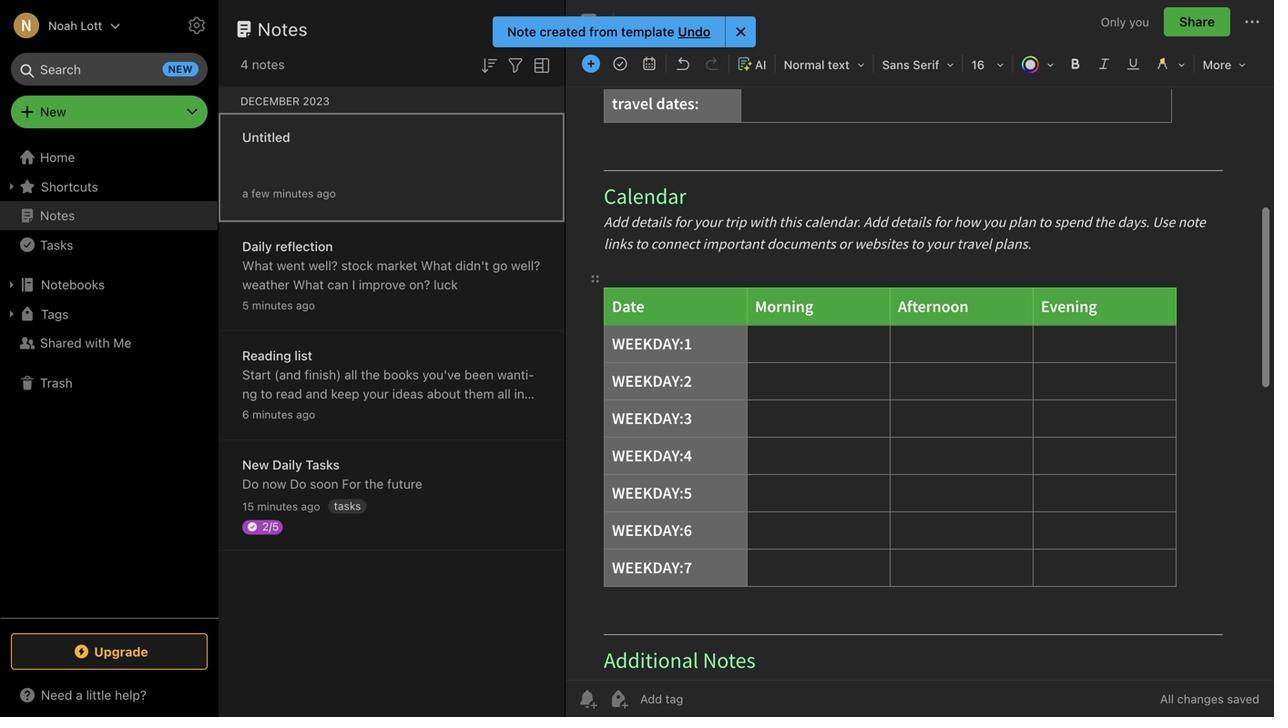 Task type: locate. For each thing, give the bounding box(es) containing it.
minutes down to on the left
[[252, 409, 293, 421]]

minutes for 6 minutes ago
[[252, 409, 293, 421]]

Font size field
[[965, 51, 1011, 77]]

(and
[[274, 368, 301, 383]]

ago
[[317, 187, 336, 200], [296, 299, 315, 312], [296, 409, 315, 421], [301, 501, 320, 513]]

ago up pictu...
[[296, 409, 315, 421]]

few
[[251, 187, 270, 200]]

home link
[[0, 143, 219, 172]]

need a little help?
[[41, 688, 147, 703]]

all left in
[[498, 387, 511, 402]]

one
[[242, 406, 264, 421]]

keep
[[331, 387, 359, 402]]

underline image
[[1121, 51, 1146, 77]]

tree containing home
[[0, 143, 219, 618]]

text
[[828, 58, 850, 72]]

first
[[644, 15, 668, 28]]

tags
[[41, 307, 69, 322]]

sans
[[882, 58, 910, 72]]

minutes right few
[[273, 187, 314, 200]]

Account field
[[0, 7, 121, 44]]

notes
[[258, 18, 308, 40], [40, 208, 75, 223]]

all changes saved
[[1160, 693, 1260, 706]]

share button
[[1164, 7, 1231, 36]]

0 horizontal spatial new
[[40, 104, 66, 119]]

a down about
[[431, 406, 438, 421]]

tasks up notebooks
[[40, 238, 73, 253]]

1 horizontal spatial a
[[242, 187, 248, 200]]

went
[[277, 258, 305, 273]]

ago down 'went'
[[296, 299, 315, 312]]

a left little
[[76, 688, 83, 703]]

notebooks
[[41, 277, 105, 292]]

you
[[1130, 15, 1149, 28]]

4 notes
[[240, 57, 285, 72]]

can
[[327, 277, 349, 292]]

well?
[[309, 258, 338, 273], [511, 258, 540, 273]]

0 vertical spatial tasks
[[40, 238, 73, 253]]

1 horizontal spatial well?
[[511, 258, 540, 273]]

reading list start (and finish) all the books you've been wanti ng to read and keep your ideas about them all in one place. tip: if you're reading a physical book, take pictu...
[[242, 348, 534, 440]]

created
[[540, 24, 586, 39]]

notebook
[[671, 15, 725, 28]]

place.
[[268, 406, 303, 421]]

market
[[377, 258, 417, 273]]

them
[[464, 387, 494, 402]]

Font family field
[[876, 51, 961, 77]]

1 vertical spatial notes
[[40, 208, 75, 223]]

ng
[[242, 368, 534, 402]]

reading
[[383, 406, 428, 421]]

do down new daily tasks
[[290, 477, 306, 492]]

1 horizontal spatial do
[[290, 477, 306, 492]]

0 horizontal spatial all
[[344, 368, 358, 383]]

Search text field
[[24, 53, 195, 86]]

do up 15 at the left bottom
[[242, 477, 259, 492]]

daily up weather
[[242, 239, 272, 254]]

Sort options field
[[478, 53, 500, 76]]

the right "for"
[[365, 477, 384, 492]]

december
[[240, 95, 300, 107]]

0 vertical spatial daily
[[242, 239, 272, 254]]

only
[[1101, 15, 1126, 28]]

note created from template undo
[[507, 24, 711, 39]]

weather
[[242, 277, 290, 292]]

0 horizontal spatial notes
[[40, 208, 75, 223]]

1 vertical spatial new
[[242, 458, 269, 473]]

1 vertical spatial a
[[431, 406, 438, 421]]

2023
[[303, 95, 330, 107]]

0 vertical spatial the
[[361, 368, 380, 383]]

new
[[168, 63, 193, 75]]

4
[[240, 57, 249, 72]]

tasks button
[[0, 230, 218, 260]]

ago down soon
[[301, 501, 320, 513]]

0 horizontal spatial well?
[[309, 258, 338, 273]]

1 vertical spatial tasks
[[306, 458, 340, 473]]

More field
[[1197, 51, 1253, 77]]

all up keep
[[344, 368, 358, 383]]

1 vertical spatial all
[[498, 387, 511, 402]]

do now do soon for the future
[[242, 477, 422, 492]]

WHAT'S NEW field
[[0, 681, 219, 710]]

expand note image
[[578, 11, 600, 33]]

finish)
[[305, 368, 341, 383]]

bold image
[[1063, 51, 1088, 77]]

do
[[242, 477, 259, 492], [290, 477, 306, 492]]

luck
[[434, 277, 458, 292]]

0 horizontal spatial a
[[76, 688, 83, 703]]

what down 'went'
[[293, 277, 324, 292]]

1 vertical spatial daily
[[272, 458, 302, 473]]

new for new daily tasks
[[242, 458, 269, 473]]

0 horizontal spatial tasks
[[40, 238, 73, 253]]

notes down shortcuts
[[40, 208, 75, 223]]

noah
[[48, 19, 77, 32]]

trash link
[[0, 369, 218, 398]]

daily up now
[[272, 458, 302, 473]]

tasks up soon
[[306, 458, 340, 473]]

saved
[[1227, 693, 1260, 706]]

you're
[[343, 406, 380, 421]]

serif
[[913, 58, 940, 72]]

in
[[514, 387, 525, 402]]

Add tag field
[[639, 692, 775, 707]]

1 horizontal spatial all
[[498, 387, 511, 402]]

2 horizontal spatial a
[[431, 406, 438, 421]]

new up now
[[242, 458, 269, 473]]

a left few
[[242, 187, 248, 200]]

the
[[361, 368, 380, 383], [365, 477, 384, 492]]

what up luck
[[421, 258, 452, 273]]

note window element
[[566, 0, 1274, 718]]

shared with me link
[[0, 329, 218, 358]]

what up weather
[[242, 258, 273, 273]]

what
[[242, 258, 273, 273], [421, 258, 452, 273], [293, 277, 324, 292]]

ago up the reflection
[[317, 187, 336, 200]]

normal
[[784, 58, 825, 72]]

expand notebooks image
[[5, 278, 19, 292]]

new for new
[[40, 104, 66, 119]]

1 horizontal spatial new
[[242, 458, 269, 473]]

0 horizontal spatial do
[[242, 477, 259, 492]]

start
[[242, 368, 271, 383]]

1 horizontal spatial daily
[[272, 458, 302, 473]]

minutes
[[273, 187, 314, 200], [252, 299, 293, 312], [252, 409, 293, 421], [257, 501, 298, 513]]

new button
[[11, 96, 208, 128]]

15 minutes ago
[[242, 501, 320, 513]]

well? right go
[[511, 258, 540, 273]]

minutes down weather
[[252, 299, 293, 312]]

normal text
[[784, 58, 850, 72]]

the up the your
[[361, 368, 380, 383]]

minutes up the 2/5
[[257, 501, 298, 513]]

1 well? from the left
[[309, 258, 338, 273]]

i
[[352, 277, 355, 292]]

well? up can at the left
[[309, 258, 338, 273]]

tree
[[0, 143, 219, 618]]

add a reminder image
[[577, 689, 598, 710]]

1 horizontal spatial tasks
[[306, 458, 340, 473]]

notebooks link
[[0, 271, 218, 300]]

new up home
[[40, 104, 66, 119]]

2 vertical spatial a
[[76, 688, 83, 703]]

lott
[[81, 19, 102, 32]]

notes
[[252, 57, 285, 72]]

italic image
[[1092, 51, 1117, 77]]

home
[[40, 150, 75, 165]]

0 vertical spatial new
[[40, 104, 66, 119]]

notes up notes
[[258, 18, 308, 40]]

new inside popup button
[[40, 104, 66, 119]]

upgrade button
[[11, 634, 208, 670]]

2 do from the left
[[290, 477, 306, 492]]

1 horizontal spatial notes
[[258, 18, 308, 40]]

and
[[306, 387, 328, 402]]

what went well? stock market what didn't go well? weather what can i improve on? luck
[[242, 258, 540, 292]]

been
[[464, 368, 494, 383]]

about
[[427, 387, 461, 402]]



Task type: describe. For each thing, give the bounding box(es) containing it.
pictu...
[[271, 425, 311, 440]]

need
[[41, 688, 72, 703]]

reflection
[[275, 239, 333, 254]]

a inside reading list start (and finish) all the books you've been wanti ng to read and keep your ideas about them all in one place. tip: if you're reading a physical book, take pictu...
[[431, 406, 438, 421]]

a few minutes ago
[[242, 187, 336, 200]]

1 vertical spatial the
[[365, 477, 384, 492]]

first notebook
[[644, 15, 725, 28]]

undo link
[[678, 24, 711, 40]]

physical
[[441, 406, 489, 421]]

Add filters field
[[505, 53, 526, 76]]

read
[[276, 387, 302, 402]]

reading
[[242, 348, 291, 363]]

tasks inside button
[[40, 238, 73, 253]]

ai
[[755, 58, 767, 72]]

untitled
[[242, 130, 290, 145]]

minutes for 5 minutes ago
[[252, 299, 293, 312]]

ago for 6 minutes ago
[[296, 409, 315, 421]]

note
[[507, 24, 536, 39]]

Heading level field
[[778, 51, 871, 77]]

Note Editor text field
[[566, 87, 1274, 680]]

december 2023
[[240, 95, 330, 107]]

ai button
[[731, 51, 773, 77]]

0 vertical spatial notes
[[258, 18, 308, 40]]

on?
[[409, 277, 430, 292]]

shared with me
[[40, 336, 131, 351]]

me
[[113, 336, 131, 351]]

your
[[363, 387, 389, 402]]

6 minutes ago
[[242, 409, 315, 421]]

now
[[262, 477, 286, 492]]

1 do from the left
[[242, 477, 259, 492]]

calendar event image
[[637, 51, 662, 77]]

task image
[[608, 51, 633, 77]]

tip:
[[306, 406, 329, 421]]

sans serif
[[882, 58, 940, 72]]

View options field
[[526, 53, 553, 76]]

shortcuts button
[[0, 172, 218, 201]]

take
[[242, 425, 267, 440]]

new daily tasks
[[242, 458, 340, 473]]

0 vertical spatial all
[[344, 368, 358, 383]]

settings image
[[186, 15, 208, 36]]

shortcuts
[[41, 179, 98, 194]]

minutes for 15 minutes ago
[[257, 501, 298, 513]]

1 horizontal spatial what
[[293, 277, 324, 292]]

for
[[342, 477, 361, 492]]

new search field
[[24, 53, 199, 86]]

2 horizontal spatial what
[[421, 258, 452, 273]]

daily reflection
[[242, 239, 333, 254]]

more
[[1203, 58, 1232, 72]]

template
[[621, 24, 675, 39]]

tasks
[[334, 500, 361, 513]]

2 well? from the left
[[511, 258, 540, 273]]

ago for 5 minutes ago
[[296, 299, 315, 312]]

ago for 15 minutes ago
[[301, 501, 320, 513]]

stock
[[341, 258, 373, 273]]

a inside field
[[76, 688, 83, 703]]

Font color field
[[1015, 51, 1061, 77]]

go
[[493, 258, 508, 273]]

add filters image
[[505, 54, 526, 76]]

changes
[[1177, 693, 1224, 706]]

first notebook button
[[621, 9, 732, 35]]

all
[[1160, 693, 1174, 706]]

6
[[242, 409, 249, 421]]

with
[[85, 336, 110, 351]]

undo image
[[670, 51, 696, 77]]

noah lott
[[48, 19, 102, 32]]

More actions field
[[1242, 7, 1263, 36]]

trash
[[40, 376, 73, 391]]

ideas
[[392, 387, 424, 402]]

book,
[[493, 406, 526, 421]]

more actions image
[[1242, 11, 1263, 33]]

future
[[387, 477, 422, 492]]

notes link
[[0, 201, 218, 230]]

notes inside "link"
[[40, 208, 75, 223]]

add tag image
[[608, 689, 629, 710]]

0 vertical spatial a
[[242, 187, 248, 200]]

15
[[242, 501, 254, 513]]

0 horizontal spatial daily
[[242, 239, 272, 254]]

upgrade
[[94, 645, 148, 660]]

2/5
[[262, 521, 279, 533]]

Highlight field
[[1148, 51, 1192, 77]]

5 minutes ago
[[242, 299, 315, 312]]

wanti
[[497, 368, 534, 383]]

improve
[[359, 277, 406, 292]]

didn't
[[455, 258, 489, 273]]

16
[[972, 58, 985, 72]]

share
[[1180, 14, 1215, 29]]

click to collapse image
[[212, 684, 225, 706]]

expand tags image
[[5, 307, 19, 322]]

little
[[86, 688, 111, 703]]

undo
[[678, 24, 711, 39]]

the inside reading list start (and finish) all the books you've been wanti ng to read and keep your ideas about them all in one place. tip: if you're reading a physical book, take pictu...
[[361, 368, 380, 383]]

tags button
[[0, 300, 218, 329]]

to
[[261, 387, 272, 402]]

only you
[[1101, 15, 1149, 28]]

help?
[[115, 688, 147, 703]]

Insert field
[[577, 51, 605, 77]]

0 horizontal spatial what
[[242, 258, 273, 273]]



Task type: vqa. For each thing, say whether or not it's contained in the screenshot.
the weather
yes



